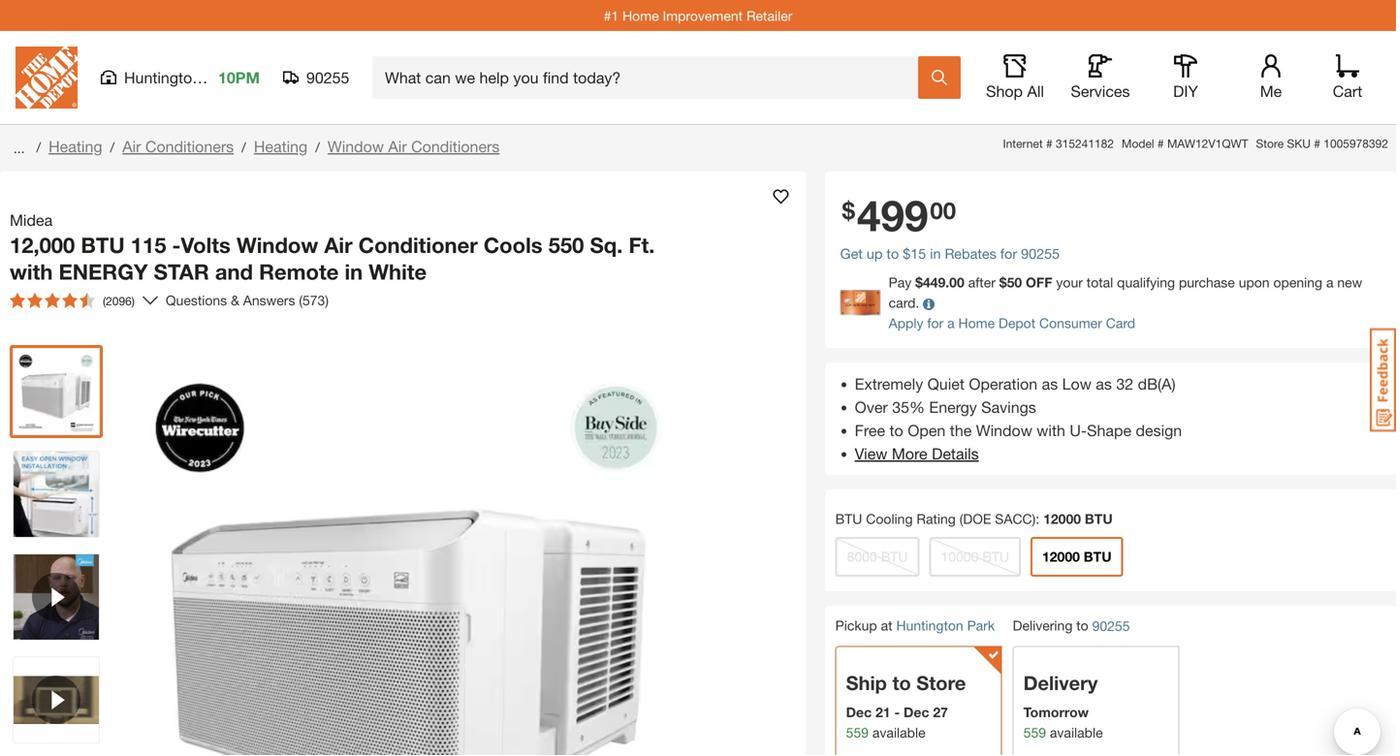 Task type: vqa. For each thing, say whether or not it's contained in the screenshot.
military discount benefit
no



Task type: locate. For each thing, give the bounding box(es) containing it.
90255 right the 10pm
[[307, 68, 350, 87]]

tomorrow
[[1024, 705, 1089, 721]]

1 horizontal spatial park
[[968, 618, 995, 634]]

huntington right at
[[897, 618, 964, 634]]

your total qualifying purchase upon opening a new card.
[[889, 274, 1363, 311]]

store
[[1257, 137, 1285, 150], [917, 672, 967, 695]]

window inside extremely quiet operation as low as 32 db(a) over 35% energy savings free to open the window with u-shape design view more details
[[977, 421, 1033, 440]]

$
[[843, 196, 856, 224], [916, 274, 923, 290], [1000, 274, 1007, 290]]

1 horizontal spatial as
[[1096, 375, 1113, 393]]

details
[[932, 445, 979, 463]]

total
[[1087, 274, 1114, 290]]

services button
[[1070, 54, 1132, 101]]

2 horizontal spatial window
[[977, 421, 1033, 440]]

window air conditioners link
[[328, 137, 500, 156]]

10000 btu button
[[930, 537, 1021, 577]]

btu inside "10000 btu" button
[[983, 549, 1010, 565]]

2 as from the left
[[1096, 375, 1113, 393]]

ship
[[847, 672, 888, 695]]

1 horizontal spatial -
[[895, 705, 900, 721]]

1 vertical spatial park
[[968, 618, 995, 634]]

a left new
[[1327, 274, 1334, 290]]

with left u-
[[1037, 421, 1066, 440]]

2 available from the left
[[1051, 725, 1104, 741]]

window down savings
[[977, 421, 1033, 440]]

1 vertical spatial window
[[237, 232, 318, 258]]

shop all button
[[985, 54, 1047, 101]]

0 horizontal spatial huntington
[[124, 68, 201, 87]]

1 vertical spatial a
[[948, 315, 955, 331]]

to inside ship to store dec 21 - dec 27 559 available
[[893, 672, 912, 695]]

conditioners
[[145, 137, 234, 156], [411, 137, 500, 156]]

apply
[[889, 315, 924, 331]]

as
[[1042, 375, 1059, 393], [1096, 375, 1113, 393]]

all
[[1028, 82, 1045, 100]]

0 horizontal spatial as
[[1042, 375, 1059, 393]]

1 horizontal spatial air
[[324, 232, 353, 258]]

1 vertical spatial huntington
[[897, 618, 964, 634]]

1 horizontal spatial #
[[1158, 137, 1165, 150]]

0 horizontal spatial heating
[[49, 137, 102, 156]]

550
[[549, 232, 584, 258]]

0 vertical spatial 12000
[[1044, 511, 1082, 527]]

- up star
[[172, 232, 181, 258]]

/ left air conditioners link
[[110, 139, 115, 155]]

view more details link
[[855, 445, 979, 463]]

0 vertical spatial 90255
[[307, 68, 350, 87]]

1 horizontal spatial home
[[959, 315, 995, 331]]

1 dec from the left
[[847, 705, 872, 721]]

u-
[[1070, 421, 1088, 440]]

1 horizontal spatial window
[[328, 137, 384, 156]]

huntington up air conditioners link
[[124, 68, 201, 87]]

1 horizontal spatial for
[[1001, 246, 1018, 262]]

0 horizontal spatial with
[[10, 259, 53, 285]]

huntington
[[124, 68, 201, 87], [897, 618, 964, 634]]

park
[[205, 68, 237, 87], [968, 618, 995, 634]]

1 horizontal spatial store
[[1257, 137, 1285, 150]]

90255
[[307, 68, 350, 87], [1022, 246, 1060, 262], [1093, 618, 1131, 634]]

pickup
[[836, 618, 878, 634]]

delivery tomorrow 559 available
[[1024, 672, 1104, 741]]

btu up 90255 link
[[1084, 549, 1112, 565]]

conditioner
[[359, 232, 478, 258]]

:
[[1036, 511, 1040, 527]]

btu right 8000
[[881, 549, 908, 565]]

available
[[873, 725, 926, 741], [1051, 725, 1104, 741]]

$ right pay
[[916, 274, 923, 290]]

with down 12,000
[[10, 259, 53, 285]]

90255 right the delivering
[[1093, 618, 1131, 634]]

1 horizontal spatial huntington
[[897, 618, 964, 634]]

90255 link
[[1093, 616, 1131, 637]]

(573)
[[299, 292, 329, 308]]

window
[[328, 137, 384, 156], [237, 232, 318, 258], [977, 421, 1033, 440]]

over
[[855, 398, 888, 417]]

1 horizontal spatial with
[[1037, 421, 1066, 440]]

park up ... / heating / air conditioners / heating / window air conditioners on the left of the page
[[205, 68, 237, 87]]

extremely
[[855, 375, 924, 393]]

btu up 8000
[[836, 511, 863, 527]]

in left white
[[345, 259, 363, 285]]

to
[[887, 246, 899, 262], [890, 421, 904, 440], [1077, 618, 1089, 634], [893, 672, 912, 695]]

/ right air conditioners link
[[242, 139, 246, 155]]

559 inside ship to store dec 21 - dec 27 559 available
[[847, 725, 869, 741]]

0 horizontal spatial window
[[237, 232, 318, 258]]

dec left 21
[[847, 705, 872, 721]]

to right ship
[[893, 672, 912, 695]]

apply for a home depot consumer card link
[[889, 315, 1136, 331]]

# right internet
[[1047, 137, 1053, 150]]

with inside midea 12,000 btu 115 -volts window air conditioner cools 550 sq. ft. with energy star and remote in white
[[10, 259, 53, 285]]

1 horizontal spatial conditioners
[[411, 137, 500, 156]]

1 horizontal spatial heating
[[254, 137, 308, 156]]

sku
[[1288, 137, 1311, 150]]

12000 right :
[[1044, 511, 1082, 527]]

volts
[[181, 232, 231, 258]]

/ right ...
[[36, 139, 41, 155]]

559
[[847, 725, 869, 741], [1024, 725, 1047, 741]]

off
[[1026, 274, 1053, 290]]

90255 up off
[[1022, 246, 1060, 262]]

heating link right ...
[[49, 137, 102, 156]]

0 horizontal spatial 90255
[[307, 68, 350, 87]]

the home depot logo image
[[16, 47, 78, 109]]

1 vertical spatial home
[[959, 315, 995, 331]]

1 available from the left
[[873, 725, 926, 741]]

1 vertical spatial 12000
[[1043, 549, 1081, 565]]

21
[[876, 705, 891, 721]]

2 vertical spatial 90255
[[1093, 618, 1131, 634]]

with inside extremely quiet operation as low as 32 db(a) over 35% energy savings free to open the window with u-shape design view more details
[[1037, 421, 1066, 440]]

559 down ship
[[847, 725, 869, 741]]

1 vertical spatial store
[[917, 672, 967, 695]]

0 horizontal spatial #
[[1047, 137, 1053, 150]]

to left 90255 link
[[1077, 618, 1089, 634]]

at
[[881, 618, 893, 634]]

btu up energy
[[81, 232, 125, 258]]

# right model
[[1158, 137, 1165, 150]]

1 horizontal spatial 559
[[1024, 725, 1047, 741]]

0 horizontal spatial conditioners
[[145, 137, 234, 156]]

- right 21
[[895, 705, 900, 721]]

answers
[[243, 292, 295, 308]]

in inside midea 12,000 btu 115 -volts window air conditioner cools 550 sq. ft. with energy star and remote in white
[[345, 259, 363, 285]]

1 vertical spatial with
[[1037, 421, 1066, 440]]

store left sku
[[1257, 137, 1285, 150]]

btu inside midea 12,000 btu 115 -volts window air conditioner cools 550 sq. ft. with energy star and remote in white
[[81, 232, 125, 258]]

1 horizontal spatial dec
[[904, 705, 930, 721]]

a down "449.00"
[[948, 315, 955, 331]]

dec left 27
[[904, 705, 930, 721]]

dec
[[847, 705, 872, 721], [904, 705, 930, 721]]

purchase
[[1180, 274, 1236, 290]]

(2096) button
[[2, 285, 143, 316]]

questions
[[166, 292, 227, 308]]

btu inside 12000 btu "button"
[[1084, 549, 1112, 565]]

315241182
[[1056, 137, 1115, 150]]

get up to $15 in  rebates for 90255 button
[[841, 246, 1060, 262]]

available down 21
[[873, 725, 926, 741]]

0 horizontal spatial heating link
[[49, 137, 102, 156]]

0 horizontal spatial -
[[172, 232, 181, 258]]

a
[[1327, 274, 1334, 290], [948, 315, 955, 331]]

1 horizontal spatial in
[[931, 246, 941, 262]]

internet # 315241182 model # maw12v1qwt store sku # 1005978392
[[1004, 137, 1389, 150]]

1 horizontal spatial a
[[1327, 274, 1334, 290]]

(2096)
[[103, 294, 135, 308]]

the
[[950, 421, 972, 440]]

/
[[36, 139, 41, 155], [110, 139, 115, 155], [242, 139, 246, 155], [316, 139, 320, 155]]

# right sku
[[1315, 137, 1321, 150]]

heating down 90255 button
[[254, 137, 308, 156]]

2 vertical spatial window
[[977, 421, 1033, 440]]

1 vertical spatial -
[[895, 705, 900, 721]]

6305552498112 image
[[14, 555, 99, 640]]

1 / from the left
[[36, 139, 41, 155]]

1 horizontal spatial heating link
[[254, 137, 308, 156]]

1 vertical spatial 90255
[[1022, 246, 1060, 262]]

available inside ship to store dec 21 - dec 27 559 available
[[873, 725, 926, 741]]

in
[[931, 246, 941, 262], [345, 259, 363, 285]]

park left the delivering
[[968, 618, 995, 634]]

a inside your total qualifying purchase upon opening a new card.
[[1327, 274, 1334, 290]]

0 horizontal spatial dec
[[847, 705, 872, 721]]

window inside midea 12,000 btu 115 -volts window air conditioner cools 550 sq. ft. with energy star and remote in white
[[237, 232, 318, 258]]

feedback link image
[[1371, 328, 1397, 433]]

btu right 10000
[[983, 549, 1010, 565]]

27
[[934, 705, 949, 721]]

#
[[1047, 137, 1053, 150], [1158, 137, 1165, 150], [1315, 137, 1321, 150]]

2 horizontal spatial 90255
[[1093, 618, 1131, 634]]

/ down 90255 button
[[316, 139, 320, 155]]

apply for a home depot consumer card
[[889, 315, 1136, 331]]

12000 up delivering to 90255
[[1043, 549, 1081, 565]]

0 horizontal spatial 559
[[847, 725, 869, 741]]

low
[[1063, 375, 1092, 393]]

2 559 from the left
[[1024, 725, 1047, 741]]

btu
[[81, 232, 125, 258], [836, 511, 863, 527], [1085, 511, 1113, 527], [881, 549, 908, 565], [983, 549, 1010, 565], [1084, 549, 1112, 565]]

0 horizontal spatial available
[[873, 725, 926, 741]]

as left low in the right of the page
[[1042, 375, 1059, 393]]

savings
[[982, 398, 1037, 417]]

559 down tomorrow
[[1024, 725, 1047, 741]]

$ right after
[[1000, 274, 1007, 290]]

0 horizontal spatial for
[[928, 315, 944, 331]]

as left 32
[[1096, 375, 1113, 393]]

air
[[122, 137, 141, 156], [388, 137, 407, 156], [324, 232, 353, 258]]

2 horizontal spatial #
[[1315, 137, 1321, 150]]

1 horizontal spatial 90255
[[1022, 246, 1060, 262]]

home right #1
[[623, 8, 659, 24]]

depot
[[999, 315, 1036, 331]]

499
[[858, 190, 929, 240]]

diy
[[1174, 82, 1199, 100]]

1 heating link from the left
[[49, 137, 102, 156]]

1 horizontal spatial $
[[916, 274, 923, 290]]

in right $15
[[931, 246, 941, 262]]

0 vertical spatial -
[[172, 232, 181, 258]]

90255 inside delivering to 90255
[[1093, 618, 1131, 634]]

0 vertical spatial a
[[1327, 274, 1334, 290]]

store up 27
[[917, 672, 967, 695]]

0 horizontal spatial in
[[345, 259, 363, 285]]

... / heating / air conditioners / heating / window air conditioners
[[10, 137, 500, 156]]

$ 499 00
[[843, 190, 957, 240]]

$ inside $ 499 00
[[843, 196, 856, 224]]

heating right ...
[[49, 137, 102, 156]]

to down 35%
[[890, 421, 904, 440]]

1 horizontal spatial available
[[1051, 725, 1104, 741]]

0 vertical spatial with
[[10, 259, 53, 285]]

-
[[172, 232, 181, 258], [895, 705, 900, 721]]

services
[[1071, 82, 1131, 100]]

2 horizontal spatial air
[[388, 137, 407, 156]]

midea window air conditioners maw12v1qwt e1.1 image
[[14, 452, 99, 537]]

energy
[[930, 398, 978, 417]]

1 conditioners from the left
[[145, 137, 234, 156]]

to inside delivering to 90255
[[1077, 618, 1089, 634]]

for up 50
[[1001, 246, 1018, 262]]

0 vertical spatial home
[[623, 8, 659, 24]]

0 horizontal spatial $
[[843, 196, 856, 224]]

home left depot
[[959, 315, 995, 331]]

window down 90255 button
[[328, 137, 384, 156]]

0 vertical spatial park
[[205, 68, 237, 87]]

0 horizontal spatial store
[[917, 672, 967, 695]]

huntington park button
[[897, 618, 995, 634]]

available down tomorrow
[[1051, 725, 1104, 741]]

for down info image
[[928, 315, 944, 331]]

heating link down 90255 button
[[254, 137, 308, 156]]

1 559 from the left
[[847, 725, 869, 741]]

0 vertical spatial window
[[328, 137, 384, 156]]

$ up get on the top right
[[843, 196, 856, 224]]

window up remote
[[237, 232, 318, 258]]



Task type: describe. For each thing, give the bounding box(es) containing it.
0 horizontal spatial park
[[205, 68, 237, 87]]

available inside 'delivery tomorrow 559 available'
[[1051, 725, 1104, 741]]

internet
[[1004, 137, 1043, 150]]

shop
[[987, 82, 1023, 100]]

3 / from the left
[[242, 139, 246, 155]]

to right up
[[887, 246, 899, 262]]

sacc)
[[996, 511, 1036, 527]]

midea link
[[10, 209, 60, 232]]

btu cooling rating (doe sacc) : 12000 btu
[[836, 511, 1113, 527]]

air conditioners link
[[122, 137, 234, 156]]

shape
[[1088, 421, 1132, 440]]

design
[[1136, 421, 1183, 440]]

maw12v1qwt
[[1168, 137, 1249, 150]]

90255 button
[[283, 68, 350, 87]]

extremely quiet operation as low as 32 db(a) over 35% energy savings free to open the window with u-shape design view more details
[[855, 375, 1183, 463]]

pickup at huntington park
[[836, 618, 995, 634]]

midea window air conditioners maw12v1qwt 64.0 image
[[14, 349, 99, 435]]

delivering to 90255
[[1013, 618, 1131, 634]]

1 vertical spatial for
[[928, 315, 944, 331]]

cart
[[1334, 82, 1363, 100]]

2 horizontal spatial $
[[1000, 274, 1007, 290]]

your
[[1057, 274, 1083, 290]]

1 heating from the left
[[49, 137, 102, 156]]

- inside ship to store dec 21 - dec 27 559 available
[[895, 705, 900, 721]]

2 # from the left
[[1158, 137, 1165, 150]]

free
[[855, 421, 886, 440]]

rebates
[[945, 246, 997, 262]]

1 # from the left
[[1047, 137, 1053, 150]]

90255 inside button
[[307, 68, 350, 87]]

0 horizontal spatial home
[[623, 8, 659, 24]]

1 as from the left
[[1042, 375, 1059, 393]]

midea
[[10, 211, 53, 229]]

0 horizontal spatial air
[[122, 137, 141, 156]]

0 vertical spatial for
[[1001, 246, 1018, 262]]

qualifying
[[1118, 274, 1176, 290]]

50
[[1007, 274, 1023, 290]]

sq.
[[590, 232, 623, 258]]

8000 btu button
[[836, 537, 920, 577]]

2 dec from the left
[[904, 705, 930, 721]]

#1 home improvement retailer
[[604, 8, 793, 24]]

ship to store dec 21 - dec 27 559 available
[[847, 672, 967, 741]]

4 / from the left
[[316, 139, 320, 155]]

midea 12,000 btu 115 -volts window air conditioner cools 550 sq. ft. with energy star and remote in white
[[10, 211, 655, 285]]

card.
[[889, 295, 920, 311]]

quiet
[[928, 375, 965, 393]]

huntington park
[[124, 68, 237, 87]]

and
[[215, 259, 253, 285]]

4.5 stars image
[[10, 293, 95, 308]]

... button
[[10, 135, 29, 162]]

00
[[931, 196, 957, 224]]

delivering
[[1013, 618, 1073, 634]]

get
[[841, 246, 863, 262]]

6305748366112 image
[[14, 658, 99, 743]]

apply now image
[[841, 290, 889, 316]]

consumer
[[1040, 315, 1103, 331]]

$15
[[903, 246, 927, 262]]

cools
[[484, 232, 543, 258]]

...
[[13, 140, 25, 156]]

10pm
[[218, 68, 260, 87]]

rating
[[917, 511, 956, 527]]

db(a)
[[1138, 375, 1176, 393]]

upon
[[1239, 274, 1270, 290]]

559 inside 'delivery tomorrow 559 available'
[[1024, 725, 1047, 741]]

btu inside 8000 btu button
[[881, 549, 908, 565]]

8000
[[848, 549, 878, 565]]

new
[[1338, 274, 1363, 290]]

view
[[855, 445, 888, 463]]

1005978392
[[1324, 137, 1389, 150]]

12000 btu button
[[1031, 537, 1124, 577]]

open
[[908, 421, 946, 440]]

info image
[[924, 299, 935, 310]]

delivery
[[1024, 672, 1098, 695]]

improvement
[[663, 8, 743, 24]]

cooling
[[867, 511, 913, 527]]

pay
[[889, 274, 912, 290]]

0 vertical spatial store
[[1257, 137, 1285, 150]]

pay $ 449.00 after $ 50 off
[[889, 274, 1053, 290]]

0 vertical spatial huntington
[[124, 68, 201, 87]]

10000 btu
[[941, 549, 1010, 565]]

(2096) link
[[2, 285, 158, 316]]

2 heating link from the left
[[254, 137, 308, 156]]

449.00
[[923, 274, 965, 290]]

me
[[1261, 82, 1283, 100]]

2 / from the left
[[110, 139, 115, 155]]

air inside midea 12,000 btu 115 -volts window air conditioner cools 550 sq. ft. with energy star and remote in white
[[324, 232, 353, 258]]

0 horizontal spatial a
[[948, 315, 955, 331]]

remote
[[259, 259, 339, 285]]

8000 btu
[[848, 549, 908, 565]]

to inside extremely quiet operation as low as 32 db(a) over 35% energy savings free to open the window with u-shape design view more details
[[890, 421, 904, 440]]

12,000
[[10, 232, 75, 258]]

What can we help you find today? search field
[[385, 57, 918, 98]]

opening
[[1274, 274, 1323, 290]]

diy button
[[1155, 54, 1217, 101]]

2 heating from the left
[[254, 137, 308, 156]]

get up to $15 in  rebates for 90255
[[841, 246, 1060, 262]]

#1
[[604, 8, 619, 24]]

32
[[1117, 375, 1134, 393]]

operation
[[969, 375, 1038, 393]]

after
[[969, 274, 996, 290]]

energy
[[59, 259, 148, 285]]

white
[[369, 259, 427, 285]]

115
[[131, 232, 166, 258]]

star
[[154, 259, 209, 285]]

btu up 12000 btu
[[1085, 511, 1113, 527]]

2 conditioners from the left
[[411, 137, 500, 156]]

3 # from the left
[[1315, 137, 1321, 150]]

retailer
[[747, 8, 793, 24]]

cart link
[[1327, 54, 1370, 101]]

12000 inside "button"
[[1043, 549, 1081, 565]]

12000 btu
[[1043, 549, 1112, 565]]

card
[[1107, 315, 1136, 331]]

window inside ... / heating / air conditioners / heating / window air conditioners
[[328, 137, 384, 156]]

- inside midea 12,000 btu 115 -volts window air conditioner cools 550 sq. ft. with energy star and remote in white
[[172, 232, 181, 258]]

ft.
[[629, 232, 655, 258]]

store inside ship to store dec 21 - dec 27 559 available
[[917, 672, 967, 695]]



